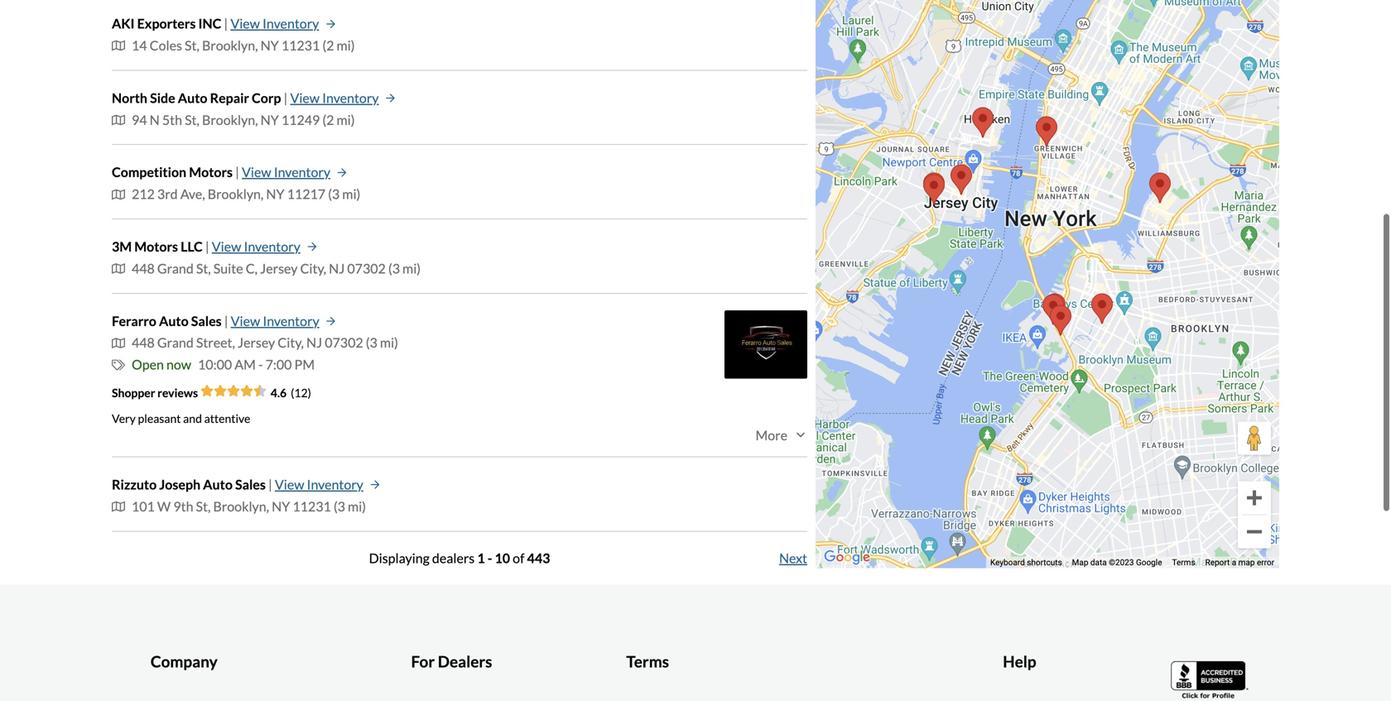 Task type: locate. For each thing, give the bounding box(es) containing it.
0 horizontal spatial arrow right image
[[326, 316, 336, 326]]

nj
[[329, 260, 345, 277], [306, 335, 322, 351]]

1 vertical spatial 07302
[[325, 335, 363, 351]]

sales up 101 w 9th st, brooklyn, ny 11231         (3 mi)
[[235, 477, 266, 493]]

map image left 94
[[112, 113, 125, 127]]

help
[[1003, 652, 1037, 672]]

1 vertical spatial sales
[[235, 477, 266, 493]]

ferarro auto sales logo image
[[725, 310, 808, 379]]

1 448 from the top
[[132, 260, 155, 277]]

4 map image from the top
[[112, 500, 125, 514]]

grand up now
[[157, 335, 194, 351]]

arrow right image
[[386, 93, 396, 103], [326, 316, 336, 326]]

map image left the 101
[[112, 500, 125, 514]]

st, right coles
[[185, 37, 200, 53]]

exporters
[[137, 15, 196, 32]]

view inventory
[[231, 15, 319, 32], [290, 90, 379, 106], [242, 164, 331, 180], [212, 239, 301, 255], [231, 313, 319, 329], [275, 477, 364, 493]]

map image
[[112, 188, 125, 201], [112, 262, 125, 275], [112, 337, 125, 350], [112, 500, 125, 514]]

empire auto leasing &amp; sales image
[[972, 107, 994, 138]]

1 (2 from the top
[[322, 37, 334, 53]]

| right corp
[[284, 90, 288, 106]]

map image for 448 grand street, jersey city, nj 07302         (3 mi)
[[112, 337, 125, 350]]

map data ©2023 google
[[1072, 558, 1163, 568]]

1 vertical spatial grand
[[157, 335, 194, 351]]

competition motors |
[[112, 164, 239, 180]]

3m motors llc image
[[924, 174, 945, 205]]

9th
[[173, 499, 193, 515]]

view inventory up c,
[[212, 239, 301, 255]]

448 up open
[[132, 335, 155, 351]]

10:00
[[198, 357, 232, 373]]

07302
[[347, 260, 386, 277], [325, 335, 363, 351]]

view inventory link up 448 grand st, suite c, jersey city, nj 07302         (3 mi)
[[212, 236, 317, 258]]

inventory for 07302
[[263, 313, 319, 329]]

map image
[[112, 39, 125, 52], [112, 113, 125, 127]]

view up 11249
[[290, 90, 320, 106]]

94
[[132, 112, 147, 128]]

view for aki exporters inc
[[231, 15, 260, 32]]

view for 3m motors llc
[[212, 239, 241, 255]]

101 w 9th st, brooklyn, ny 11231         (3 mi)
[[132, 499, 366, 515]]

3rd
[[157, 186, 178, 202]]

map image left 212
[[112, 188, 125, 201]]

open now 10:00 am - 7:00 pm
[[132, 357, 315, 373]]

two friends auto sales image
[[1045, 294, 1066, 324]]

north
[[112, 90, 147, 106]]

map image up tags image
[[112, 337, 125, 350]]

view inventory up 11217
[[242, 164, 331, 180]]

competition motors image
[[1092, 294, 1113, 324]]

0 vertical spatial map image
[[112, 39, 125, 52]]

0 horizontal spatial terms
[[627, 652, 669, 672]]

more button
[[756, 427, 808, 444]]

212 3rd ave, brooklyn, ny 11217         (3 mi)
[[132, 186, 361, 202]]

aki
[[112, 15, 135, 32]]

now
[[166, 357, 191, 373]]

city, up 7:00
[[278, 335, 304, 351]]

ferarro auto sales |
[[112, 313, 228, 329]]

city, right c,
[[300, 260, 326, 277]]

1 map image from the top
[[112, 188, 125, 201]]

company
[[151, 652, 218, 672]]

motors for competition
[[189, 164, 233, 180]]

map
[[1239, 558, 1255, 568]]

auto right ferarro
[[159, 313, 189, 329]]

google image
[[820, 547, 875, 569]]

1 vertical spatial jersey
[[238, 335, 275, 351]]

0 vertical spatial 07302
[[347, 260, 386, 277]]

| up 101 w 9th st, brooklyn, ny 11231         (3 mi)
[[268, 477, 272, 493]]

auto up 5th
[[178, 90, 208, 106]]

jersey
[[260, 260, 298, 277], [238, 335, 275, 351]]

aki exporters inc image
[[1043, 294, 1064, 325]]

map region
[[816, 0, 1280, 569]]

view up 14 coles st, brooklyn, ny 11231         (2 mi)
[[231, 15, 260, 32]]

1 vertical spatial terms
[[627, 652, 669, 672]]

1 vertical spatial auto
[[159, 313, 189, 329]]

click for the bbb business review of this auto listing service in cambridge ma image
[[1171, 660, 1251, 701]]

(2
[[322, 37, 334, 53], [323, 112, 334, 128]]

motors
[[189, 164, 233, 180], [134, 239, 178, 255]]

auto
[[178, 90, 208, 106], [159, 313, 189, 329], [203, 477, 233, 493]]

2 grand from the top
[[157, 335, 194, 351]]

view inventory link for (2
[[231, 13, 336, 35]]

- right the am at the left bottom of page
[[258, 357, 263, 373]]

auto for joseph
[[203, 477, 233, 493]]

448 down 3m motors llc |
[[132, 260, 155, 277]]

arrow right image for (3
[[337, 168, 347, 178]]

view inventory for (2
[[231, 15, 319, 32]]

0 vertical spatial grand
[[157, 260, 194, 277]]

view up 101 w 9th st, brooklyn, ny 11231         (3 mi)
[[275, 477, 304, 493]]

view up "suite"
[[212, 239, 241, 255]]

map image left 14
[[112, 39, 125, 52]]

10
[[495, 550, 510, 566]]

448
[[132, 260, 155, 277], [132, 335, 155, 351]]

dealers
[[432, 550, 475, 566]]

map image for 14 coles st, brooklyn, ny 11231         (2 mi)
[[112, 39, 125, 52]]

terms link
[[1173, 558, 1196, 568]]

view inventory up 448 grand street, jersey city, nj 07302         (3 mi)
[[231, 313, 319, 329]]

1 vertical spatial map image
[[112, 113, 125, 127]]

view inventory link up 11217
[[242, 162, 347, 184]]

view inventory for (3
[[242, 164, 331, 180]]

2 map image from the top
[[112, 262, 125, 275]]

| right llc
[[205, 239, 209, 255]]

grand
[[157, 260, 194, 277], [157, 335, 194, 351]]

view for competition motors
[[242, 164, 271, 180]]

city,
[[300, 260, 326, 277], [278, 335, 304, 351]]

1 horizontal spatial nj
[[329, 260, 345, 277]]

motors up ave,
[[189, 164, 233, 180]]

0 vertical spatial arrow right image
[[386, 93, 396, 103]]

grand down 3m motors llc |
[[157, 260, 194, 277]]

3m
[[112, 239, 132, 255]]

3 map image from the top
[[112, 337, 125, 350]]

view inventory link for 07302
[[231, 310, 336, 332]]

101
[[132, 499, 155, 515]]

2 vertical spatial auto
[[203, 477, 233, 493]]

0 vertical spatial (2
[[322, 37, 334, 53]]

grand for st,
[[157, 260, 194, 277]]

11231
[[282, 37, 320, 53], [293, 499, 331, 515]]

- right 1
[[488, 550, 492, 566]]

view
[[231, 15, 260, 32], [290, 90, 320, 106], [242, 164, 271, 180], [212, 239, 241, 255], [231, 313, 260, 329], [275, 477, 304, 493]]

1 vertical spatial (2
[[323, 112, 334, 128]]

212
[[132, 186, 155, 202]]

grand for street,
[[157, 335, 194, 351]]

view inventory link up 101 w 9th st, brooklyn, ny 11231         (3 mi)
[[275, 474, 380, 496]]

(3
[[328, 186, 340, 202], [388, 260, 400, 277], [366, 335, 378, 351], [334, 499, 345, 515]]

view for rizzuto joseph auto sales
[[275, 477, 304, 493]]

attentive
[[204, 412, 250, 426]]

1 vertical spatial arrow right image
[[326, 316, 336, 326]]

street,
[[196, 335, 235, 351]]

inventory for (3
[[274, 164, 331, 180]]

view inventory link
[[231, 13, 336, 35], [290, 87, 396, 109], [242, 162, 347, 184], [212, 236, 317, 258], [231, 310, 336, 332], [275, 474, 380, 496]]

data
[[1091, 558, 1107, 568]]

tags image
[[112, 358, 125, 372]]

view up 448 grand street, jersey city, nj 07302         (3 mi)
[[231, 313, 260, 329]]

aki exporters inc |
[[112, 15, 228, 32]]

brooklyn,
[[202, 37, 258, 53], [202, 112, 258, 128], [208, 186, 264, 202], [213, 499, 269, 515]]

motors right 3m
[[134, 239, 178, 255]]

1 vertical spatial motors
[[134, 239, 178, 255]]

1 vertical spatial 11231
[[293, 499, 331, 515]]

pm
[[295, 357, 315, 373]]

ny
[[261, 37, 279, 53], [261, 112, 279, 128], [266, 186, 285, 202], [272, 499, 290, 515]]

view inventory for 11231
[[275, 477, 364, 493]]

st, right "9th"
[[196, 499, 211, 515]]

4.6
[[271, 386, 287, 400]]

arrow right image
[[326, 19, 336, 29], [337, 168, 347, 178], [307, 242, 317, 252], [370, 480, 380, 490]]

brooklyn, down rizzuto joseph auto sales |
[[213, 499, 269, 515]]

inventory
[[263, 15, 319, 32], [322, 90, 379, 106], [274, 164, 331, 180], [244, 239, 301, 255], [263, 313, 319, 329], [307, 477, 364, 493]]

error
[[1257, 558, 1275, 568]]

view inventory link up 14 coles st, brooklyn, ny 11231         (2 mi)
[[231, 13, 336, 35]]

0 vertical spatial 448
[[132, 260, 155, 277]]

view inventory up 101 w 9th st, brooklyn, ny 11231         (3 mi)
[[275, 477, 364, 493]]

| up street,
[[224, 313, 228, 329]]

competition
[[112, 164, 187, 180]]

448 for 448 grand st, suite c, jersey city, nj 07302         (3 mi)
[[132, 260, 155, 277]]

1 vertical spatial nj
[[306, 335, 322, 351]]

|
[[224, 15, 228, 32], [284, 90, 288, 106], [235, 164, 239, 180], [205, 239, 209, 255], [224, 313, 228, 329], [268, 477, 272, 493]]

(12)
[[291, 386, 311, 400]]

448 for 448 grand street, jersey city, nj 07302         (3 mi)
[[132, 335, 155, 351]]

1 grand from the top
[[157, 260, 194, 277]]

0 vertical spatial auto
[[178, 90, 208, 106]]

0 horizontal spatial motors
[[134, 239, 178, 255]]

mi)
[[337, 37, 355, 53], [337, 112, 355, 128], [342, 186, 361, 202], [403, 260, 421, 277], [380, 335, 398, 351], [348, 499, 366, 515]]

view inventory link up 448 grand street, jersey city, nj 07302         (3 mi)
[[231, 310, 336, 332]]

1 horizontal spatial -
[[488, 550, 492, 566]]

arrow right image for (3
[[326, 316, 336, 326]]

0 vertical spatial nj
[[329, 260, 345, 277]]

very pleasant and attentive
[[112, 412, 250, 426]]

map image down 3m
[[112, 262, 125, 275]]

0 vertical spatial -
[[258, 357, 263, 373]]

rizzuto
[[112, 477, 157, 493]]

jersey up the am at the left bottom of page
[[238, 335, 275, 351]]

view inventory up 11249
[[290, 90, 379, 106]]

view inventory up 14 coles st, brooklyn, ny 11231         (2 mi)
[[231, 15, 319, 32]]

1 horizontal spatial terms
[[1173, 558, 1196, 568]]

shopper reviews
[[112, 386, 200, 400]]

1 horizontal spatial arrow right image
[[386, 93, 396, 103]]

sales
[[191, 313, 222, 329], [235, 477, 266, 493]]

keyboard
[[991, 558, 1025, 568]]

-
[[258, 357, 263, 373], [488, 550, 492, 566]]

2 map image from the top
[[112, 113, 125, 127]]

jersey right c,
[[260, 260, 298, 277]]

1 vertical spatial 448
[[132, 335, 155, 351]]

shopper
[[112, 386, 155, 400]]

0 vertical spatial sales
[[191, 313, 222, 329]]

2 (2 from the top
[[323, 112, 334, 128]]

1 map image from the top
[[112, 39, 125, 52]]

sales up street,
[[191, 313, 222, 329]]

arrow right image for (2
[[326, 19, 336, 29]]

1 horizontal spatial motors
[[189, 164, 233, 180]]

auto up 101 w 9th st, brooklyn, ny 11231         (3 mi)
[[203, 477, 233, 493]]

5th
[[162, 112, 182, 128]]

2 448 from the top
[[132, 335, 155, 351]]

view up 212 3rd ave, brooklyn, ny 11217         (3 mi)
[[242, 164, 271, 180]]

inc
[[198, 15, 221, 32]]

view inventory for city,
[[212, 239, 301, 255]]

ferarro auto sales image
[[924, 173, 945, 203]]

view inventory link up 11249
[[290, 87, 396, 109]]

0 horizontal spatial -
[[258, 357, 263, 373]]

0 vertical spatial motors
[[189, 164, 233, 180]]

94 n 5th st, brooklyn, ny 11249         (2 mi)
[[132, 112, 355, 128]]



Task type: vqa. For each thing, say whether or not it's contained in the screenshot.
DETAILS in the As with any interior, it's the little details that elevate XC60 to near-luxury status. The elegance of the HVAC vents, often an afterthought in interior design, impresses with both shape and operation. A single, grooved, chromed knob controls lateral direction, vertical direction, and airflow—simple, elegant, and beautiful. Textures and colors throughout the cabin are harmonious and rewarding. It's a very nice place to spend time.
no



Task type: describe. For each thing, give the bounding box(es) containing it.
and
[[183, 412, 202, 426]]

displaying
[[369, 550, 430, 566]]

arrow right image for (2
[[386, 93, 396, 103]]

0 vertical spatial terms
[[1173, 558, 1196, 568]]

448 grand st, suite c, jersey city, nj 07302         (3 mi)
[[132, 260, 421, 277]]

keyboard shortcuts button
[[991, 557, 1062, 569]]

11217
[[287, 186, 326, 202]]

report a map error
[[1206, 558, 1275, 568]]

motors for 3m
[[134, 239, 178, 255]]

inventory for (2
[[263, 15, 319, 32]]

very
[[112, 412, 136, 426]]

more
[[756, 427, 788, 444]]

n
[[150, 112, 160, 128]]

map
[[1072, 558, 1089, 568]]

14
[[132, 37, 147, 53]]

443
[[527, 550, 550, 566]]

view for ferarro auto sales
[[231, 313, 260, 329]]

st, right 5th
[[185, 112, 200, 128]]

a
[[1232, 558, 1237, 568]]

st, left "suite"
[[196, 260, 211, 277]]

448 grand street, jersey city, nj 07302         (3 mi)
[[132, 335, 398, 351]]

next
[[779, 550, 808, 566]]

7:00
[[266, 357, 292, 373]]

llc
[[181, 239, 203, 255]]

repair
[[210, 90, 249, 106]]

keyboard shortcuts
[[991, 558, 1062, 568]]

0 horizontal spatial nj
[[306, 335, 322, 351]]

14 coles st, brooklyn, ny 11231         (2 mi)
[[132, 37, 355, 53]]

vavi's auto sales image
[[951, 164, 972, 195]]

joseph
[[159, 477, 201, 493]]

rizzuto joseph auto sales image
[[1050, 305, 1072, 336]]

ferarro
[[112, 313, 156, 329]]

view inventory link for 11231
[[275, 474, 380, 496]]

inventory for 11231
[[307, 477, 364, 493]]

view inventory link for 11249
[[290, 87, 396, 109]]

rizzuto joseph auto sales |
[[112, 477, 272, 493]]

report
[[1206, 558, 1230, 568]]

displaying dealers 1 - 10 of 443
[[369, 550, 550, 566]]

dealers
[[438, 652, 492, 672]]

shortcuts
[[1027, 558, 1062, 568]]

coles
[[150, 37, 182, 53]]

©2023
[[1109, 558, 1134, 568]]

w
[[157, 499, 171, 515]]

suite
[[214, 260, 243, 277]]

map image for 212 3rd ave, brooklyn, ny 11217         (3 mi)
[[112, 188, 125, 201]]

0 vertical spatial jersey
[[260, 260, 298, 277]]

inventory for 11249
[[322, 90, 379, 106]]

| right inc
[[224, 15, 228, 32]]

view inventory link for (3
[[242, 162, 347, 184]]

next link
[[779, 550, 808, 566]]

view for north side auto repair corp
[[290, 90, 320, 106]]

view inventory link for city,
[[212, 236, 317, 258]]

inventory for city,
[[244, 239, 301, 255]]

1 vertical spatial city,
[[278, 335, 304, 351]]

of
[[513, 550, 525, 566]]

corp
[[252, 90, 281, 106]]

map image for 448 grand st, suite c, jersey city, nj 07302         (3 mi)
[[112, 262, 125, 275]]

c,
[[246, 260, 258, 277]]

reviews
[[158, 386, 198, 400]]

open
[[132, 357, 164, 373]]

north side auto repair corp |
[[112, 90, 288, 106]]

report a map error link
[[1206, 558, 1275, 568]]

brooklyn, right ave,
[[208, 186, 264, 202]]

0 horizontal spatial sales
[[191, 313, 222, 329]]

auto for side
[[178, 90, 208, 106]]

side
[[150, 90, 175, 106]]

north side auto repair corp image
[[1150, 173, 1171, 203]]

map image for 94 n 5th st, brooklyn, ny 11249         (2 mi)
[[112, 113, 125, 127]]

3m motors llc |
[[112, 239, 209, 255]]

cooper classic cars image
[[1036, 116, 1058, 147]]

brooklyn, down repair
[[202, 112, 258, 128]]

4.6 (12)
[[271, 386, 311, 400]]

11249
[[282, 112, 320, 128]]

ave,
[[180, 186, 205, 202]]

| up 212 3rd ave, brooklyn, ny 11217         (3 mi)
[[235, 164, 239, 180]]

angle down image
[[794, 429, 808, 442]]

for
[[411, 652, 435, 672]]

am
[[235, 357, 256, 373]]

map image for 101 w 9th st, brooklyn, ny 11231         (3 mi)
[[112, 500, 125, 514]]

arrow right image for city,
[[307, 242, 317, 252]]

arrow right image for 11231
[[370, 480, 380, 490]]

0 vertical spatial 11231
[[282, 37, 320, 53]]

1
[[477, 550, 485, 566]]

pleasant
[[138, 412, 181, 426]]

1 vertical spatial -
[[488, 550, 492, 566]]

view inventory for 07302
[[231, 313, 319, 329]]

0 vertical spatial city,
[[300, 260, 326, 277]]

for dealers
[[411, 652, 492, 672]]

google
[[1136, 558, 1163, 568]]

view inventory for 11249
[[290, 90, 379, 106]]

brooklyn, down inc
[[202, 37, 258, 53]]

1 horizontal spatial sales
[[235, 477, 266, 493]]



